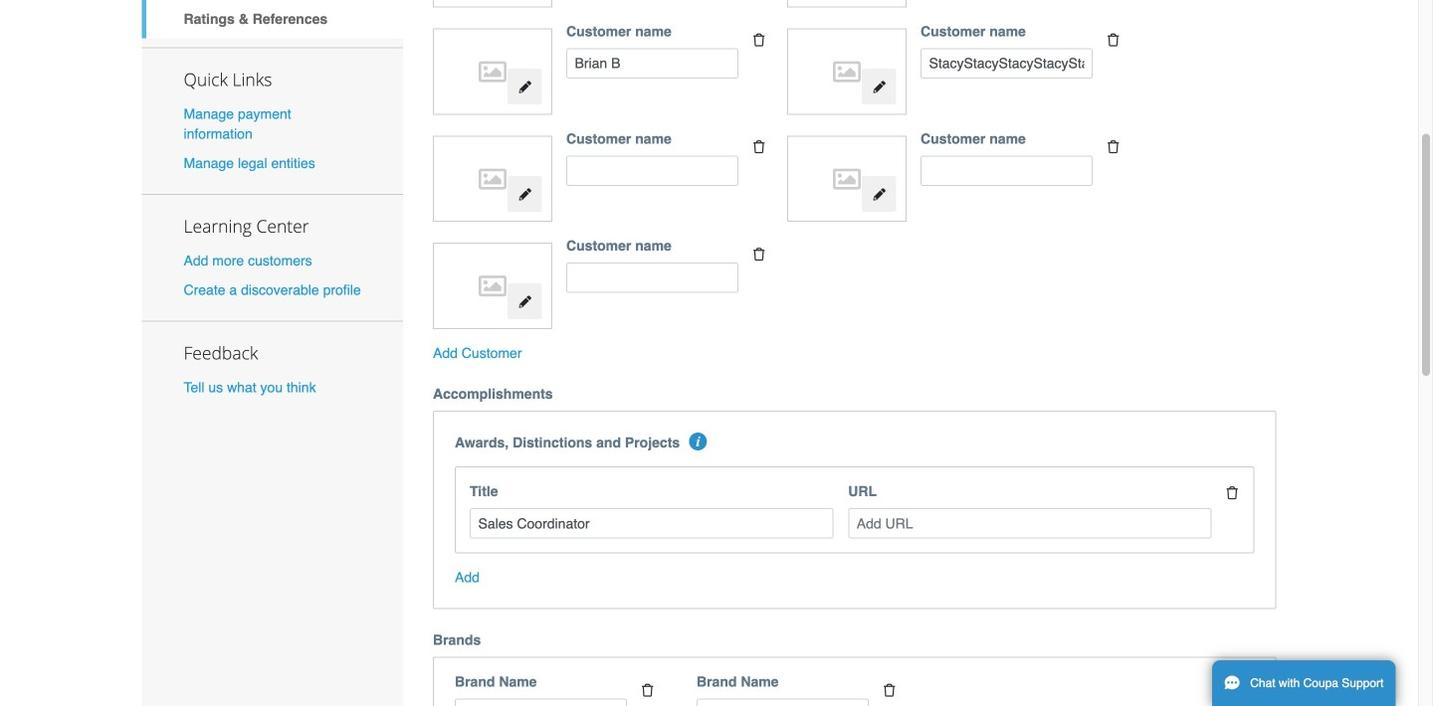 Task type: describe. For each thing, give the bounding box(es) containing it.
additional information image
[[689, 433, 707, 451]]



Task type: locate. For each thing, give the bounding box(es) containing it.
change image image
[[518, 80, 532, 94], [872, 80, 886, 94], [518, 188, 532, 202], [872, 188, 886, 202], [518, 295, 532, 309]]

logo image
[[443, 39, 542, 105], [798, 39, 897, 105], [443, 146, 542, 212], [798, 146, 897, 212], [443, 253, 542, 319]]

None text field
[[566, 263, 739, 293]]

Add title text field
[[470, 509, 834, 539]]

Add URL text field
[[848, 509, 1212, 539]]

None text field
[[566, 48, 739, 79], [921, 48, 1093, 79], [566, 156, 739, 186], [921, 156, 1093, 186], [455, 700, 627, 707], [697, 700, 869, 707], [566, 48, 739, 79], [921, 48, 1093, 79], [566, 156, 739, 186], [921, 156, 1093, 186], [455, 700, 627, 707], [697, 700, 869, 707]]



Task type: vqa. For each thing, say whether or not it's contained in the screenshot.
Coupa Supplier Portal IMAGE
no



